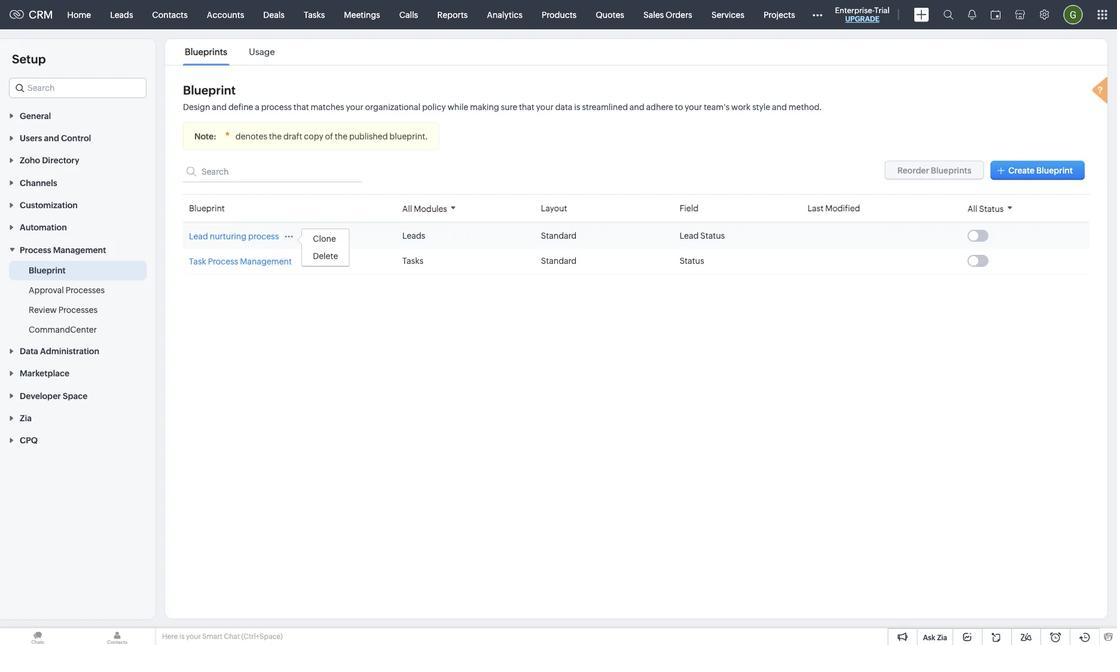 Task type: locate. For each thing, give the bounding box(es) containing it.
0 vertical spatial is
[[575, 102, 581, 112]]

lead for lead nurturing process
[[189, 231, 208, 241]]

1 vertical spatial processes
[[58, 305, 98, 314]]

your right the to
[[685, 102, 703, 112]]

usage link
[[247, 47, 277, 57]]

status for all status
[[980, 204, 1004, 213]]

the
[[269, 132, 282, 141], [335, 132, 348, 141]]

copy
[[304, 132, 324, 141]]

0 vertical spatial zia
[[20, 413, 32, 423]]

lead down field
[[680, 231, 699, 241]]

management down lead nurturing process link on the left top of page
[[240, 257, 292, 266]]

* denotes the draft copy of the published blueprint.
[[225, 130, 428, 142]]

tasks
[[304, 10, 325, 19], [403, 256, 424, 266]]

0 horizontal spatial zia
[[20, 413, 32, 423]]

0 vertical spatial process
[[20, 245, 51, 255]]

create menu image
[[915, 7, 930, 22]]

reports
[[438, 10, 468, 19]]

0 horizontal spatial that
[[294, 102, 309, 112]]

process up the task process management link
[[248, 231, 279, 241]]

0 vertical spatial standard
[[541, 231, 577, 241]]

1 horizontal spatial management
[[240, 257, 292, 266]]

management down automation dropdown button
[[53, 245, 106, 255]]

commandcenter
[[29, 325, 97, 334]]

0 vertical spatial processes
[[66, 285, 105, 295]]

services link
[[702, 0, 755, 29]]

data administration
[[20, 346, 99, 356]]

0 horizontal spatial process
[[20, 245, 51, 255]]

processes
[[66, 285, 105, 295], [58, 305, 98, 314]]

all for all modules
[[403, 204, 412, 213]]

ask zia
[[924, 633, 948, 642]]

zoho directory
[[20, 156, 79, 165]]

signals image
[[969, 10, 977, 20]]

directory
[[42, 156, 79, 165]]

blueprint
[[183, 83, 236, 97], [1037, 165, 1074, 175], [189, 203, 225, 213], [29, 265, 66, 275]]

0 horizontal spatial the
[[269, 132, 282, 141]]

clone
[[313, 234, 336, 243]]

and right style
[[773, 102, 788, 112]]

0 horizontal spatial management
[[53, 245, 106, 255]]

process right "a"
[[261, 102, 292, 112]]

1 horizontal spatial that
[[519, 102, 535, 112]]

0 horizontal spatial is
[[179, 633, 185, 641]]

1 vertical spatial process
[[248, 231, 279, 241]]

1 vertical spatial leads
[[403, 231, 426, 241]]

here is your smart chat (ctrl+space)
[[162, 633, 283, 641]]

0 vertical spatial search text field
[[10, 78, 146, 98]]

lead for lead status
[[680, 231, 699, 241]]

0 vertical spatial status
[[980, 204, 1004, 213]]

task process management
[[189, 257, 292, 266]]

search element
[[937, 0, 961, 29]]

processes up review processes on the top left of page
[[66, 285, 105, 295]]

is right here
[[179, 633, 185, 641]]

status inside field
[[980, 204, 1004, 213]]

0 vertical spatial management
[[53, 245, 106, 255]]

ask
[[924, 633, 936, 642]]

contacts image
[[80, 628, 155, 645]]

standard
[[541, 231, 577, 241], [541, 256, 577, 266]]

process inside process management dropdown button
[[20, 245, 51, 255]]

1 horizontal spatial is
[[575, 102, 581, 112]]

list
[[174, 39, 286, 65]]

leads link
[[101, 0, 143, 29]]

approval processes link
[[29, 284, 105, 296]]

style
[[753, 102, 771, 112]]

None field
[[9, 78, 147, 98]]

accounts
[[207, 10, 244, 19]]

deals
[[263, 10, 285, 19]]

automation button
[[0, 216, 156, 238]]

1 standard from the top
[[541, 231, 577, 241]]

developer space button
[[0, 384, 156, 407]]

the right of
[[335, 132, 348, 141]]

tasks down all modules
[[403, 256, 424, 266]]

1 vertical spatial standard
[[541, 256, 577, 266]]

that
[[294, 102, 309, 112], [519, 102, 535, 112]]

1 horizontal spatial the
[[335, 132, 348, 141]]

tasks right deals link
[[304, 10, 325, 19]]

process
[[261, 102, 292, 112], [248, 231, 279, 241]]

create blueprint button
[[991, 161, 1086, 180]]

create menu element
[[908, 0, 937, 29]]

0 vertical spatial leads
[[110, 10, 133, 19]]

that right sure
[[519, 102, 535, 112]]

draft
[[284, 132, 302, 141]]

zia
[[20, 413, 32, 423], [938, 633, 948, 642]]

review processes link
[[29, 304, 98, 316]]

is
[[575, 102, 581, 112], [179, 633, 185, 641]]

create
[[1009, 165, 1035, 175]]

and right users
[[44, 133, 59, 143]]

zia right ask
[[938, 633, 948, 642]]

process
[[20, 245, 51, 255], [208, 257, 238, 266]]

1 horizontal spatial leads
[[403, 231, 426, 241]]

analytics link
[[478, 0, 532, 29]]

0 horizontal spatial all
[[403, 204, 412, 213]]

1 horizontal spatial lead
[[680, 231, 699, 241]]

users
[[20, 133, 42, 143]]

developer space
[[20, 391, 88, 401]]

smart
[[202, 633, 223, 641]]

1 vertical spatial process
[[208, 257, 238, 266]]

process inside the task process management link
[[208, 257, 238, 266]]

all for all status
[[968, 204, 978, 213]]

zia up cpq
[[20, 413, 32, 423]]

layout
[[541, 203, 568, 213]]

Other Modules field
[[805, 5, 831, 24]]

tasks link
[[294, 0, 335, 29]]

2 standard from the top
[[541, 256, 577, 266]]

design
[[183, 102, 210, 112]]

sure
[[501, 102, 518, 112]]

a
[[255, 102, 260, 112]]

search text field up 'general' dropdown button at the top of the page
[[10, 78, 146, 98]]

review processes
[[29, 305, 98, 314]]

blueprint right create
[[1037, 165, 1074, 175]]

blueprint inside process management "region"
[[29, 265, 66, 275]]

2 all from the left
[[968, 204, 978, 213]]

1 horizontal spatial zia
[[938, 633, 948, 642]]

and left define
[[212, 102, 227, 112]]

delete link
[[304, 248, 347, 264]]

lead nurturing process
[[189, 231, 279, 241]]

data
[[556, 102, 573, 112]]

process up 'blueprint' link
[[20, 245, 51, 255]]

design and define a process that matches your organizational policy while making sure that your data is streamlined and adhere to your team's work style and method.
[[183, 102, 822, 112]]

usage
[[249, 47, 275, 57]]

lead
[[680, 231, 699, 241], [189, 231, 208, 241]]

Search text field
[[10, 78, 146, 98], [183, 161, 363, 182]]

nurturing
[[210, 231, 247, 241]]

quotes
[[596, 10, 625, 19]]

lead nurturing process link
[[189, 230, 281, 242]]

1 vertical spatial status
[[701, 231, 725, 241]]

All Status field
[[968, 200, 1018, 217]]

products link
[[532, 0, 587, 29]]

0 vertical spatial tasks
[[304, 10, 325, 19]]

approval
[[29, 285, 64, 295]]

2 the from the left
[[335, 132, 348, 141]]

search text field down draft
[[183, 161, 363, 182]]

products
[[542, 10, 577, 19]]

leads down all modules
[[403, 231, 426, 241]]

to
[[675, 102, 684, 112]]

process right the "task"
[[208, 257, 238, 266]]

standard for status
[[541, 256, 577, 266]]

calendar image
[[991, 10, 1001, 19]]

services
[[712, 10, 745, 19]]

setup
[[12, 52, 46, 66]]

meetings
[[344, 10, 380, 19]]

search image
[[944, 10, 954, 20]]

1 lead from the left
[[680, 231, 699, 241]]

1 horizontal spatial process
[[208, 257, 238, 266]]

quotes link
[[587, 0, 634, 29]]

leads right home "link"
[[110, 10, 133, 19]]

1 all from the left
[[403, 204, 412, 213]]

1 horizontal spatial search text field
[[183, 161, 363, 182]]

(ctrl+space)
[[241, 633, 283, 641]]

clone link
[[304, 231, 347, 246]]

1 vertical spatial management
[[240, 257, 292, 266]]

policy
[[422, 102, 446, 112]]

processes for approval processes
[[66, 285, 105, 295]]

is right data
[[575, 102, 581, 112]]

blueprint up nurturing
[[189, 203, 225, 213]]

modified
[[826, 203, 861, 213]]

that left the "matches"
[[294, 102, 309, 112]]

lead up the "task"
[[189, 231, 208, 241]]

blueprint up design
[[183, 83, 236, 97]]

0 vertical spatial process
[[261, 102, 292, 112]]

and
[[212, 102, 227, 112], [630, 102, 645, 112], [773, 102, 788, 112], [44, 133, 59, 143]]

processes down 'approval processes'
[[58, 305, 98, 314]]

1 horizontal spatial all
[[968, 204, 978, 213]]

chat
[[224, 633, 240, 641]]

0 horizontal spatial lead
[[189, 231, 208, 241]]

the left draft
[[269, 132, 282, 141]]

home link
[[58, 0, 101, 29]]

1 vertical spatial search text field
[[183, 161, 363, 182]]

calls link
[[390, 0, 428, 29]]

1 vertical spatial tasks
[[403, 256, 424, 266]]

blueprint up approval
[[29, 265, 66, 275]]

marketplace
[[20, 369, 69, 378]]

2 lead from the left
[[189, 231, 208, 241]]

task process management link
[[189, 255, 294, 267]]



Task type: describe. For each thing, give the bounding box(es) containing it.
1 that from the left
[[294, 102, 309, 112]]

modules
[[414, 204, 447, 213]]

all modules
[[403, 204, 447, 213]]

All Modules field
[[403, 200, 461, 217]]

commandcenter link
[[29, 323, 97, 335]]

users and control button
[[0, 126, 156, 149]]

and left adhere
[[630, 102, 645, 112]]

analytics
[[487, 10, 523, 19]]

delete
[[313, 251, 338, 261]]

create blueprint
[[1009, 165, 1074, 175]]

your left smart at bottom left
[[186, 633, 201, 641]]

developer
[[20, 391, 61, 401]]

standard for lead status
[[541, 231, 577, 241]]

users and control
[[20, 133, 91, 143]]

method.
[[789, 102, 822, 112]]

zia inside 'dropdown button'
[[20, 413, 32, 423]]

1 horizontal spatial tasks
[[403, 256, 424, 266]]

general
[[20, 111, 51, 120]]

task
[[189, 257, 206, 266]]

blueprint link
[[29, 264, 66, 276]]

published
[[349, 132, 388, 141]]

2 that from the left
[[519, 102, 535, 112]]

blueprint inside button
[[1037, 165, 1074, 175]]

profile image
[[1064, 5, 1083, 24]]

1 vertical spatial is
[[179, 633, 185, 641]]

signals element
[[961, 0, 984, 29]]

of
[[325, 132, 333, 141]]

0 horizontal spatial search text field
[[10, 78, 146, 98]]

team's
[[704, 102, 730, 112]]

upgrade
[[846, 15, 880, 23]]

work
[[732, 102, 751, 112]]

administration
[[40, 346, 99, 356]]

your left data
[[537, 102, 554, 112]]

1 vertical spatial zia
[[938, 633, 948, 642]]

sales orders link
[[634, 0, 702, 29]]

customization button
[[0, 193, 156, 216]]

field
[[680, 203, 699, 213]]

management inside dropdown button
[[53, 245, 106, 255]]

enterprise-trial upgrade
[[836, 6, 890, 23]]

list containing blueprints
[[174, 39, 286, 65]]

home
[[67, 10, 91, 19]]

review
[[29, 305, 57, 314]]

data administration button
[[0, 340, 156, 362]]

contacts link
[[143, 0, 197, 29]]

streamlined
[[582, 102, 628, 112]]

process management button
[[0, 238, 156, 261]]

processes for review processes
[[58, 305, 98, 314]]

cpq button
[[0, 429, 156, 451]]

here
[[162, 633, 178, 641]]

your right the "matches"
[[346, 102, 364, 112]]

all status
[[968, 204, 1004, 213]]

zoho
[[20, 156, 40, 165]]

while
[[448, 102, 469, 112]]

trial
[[875, 6, 890, 15]]

channels button
[[0, 171, 156, 193]]

blueprint.
[[390, 132, 428, 141]]

sales orders
[[644, 10, 693, 19]]

general button
[[0, 104, 156, 126]]

chats image
[[0, 628, 75, 645]]

process management
[[20, 245, 106, 255]]

matches
[[311, 102, 345, 112]]

zia button
[[0, 407, 156, 429]]

enterprise-
[[836, 6, 875, 15]]

0 horizontal spatial leads
[[110, 10, 133, 19]]

1 the from the left
[[269, 132, 282, 141]]

last
[[808, 203, 824, 213]]

0 horizontal spatial tasks
[[304, 10, 325, 19]]

space
[[63, 391, 88, 401]]

customization
[[20, 200, 78, 210]]

blueprints link
[[183, 47, 229, 57]]

denotes
[[236, 132, 268, 141]]

projects
[[764, 10, 796, 19]]

control
[[61, 133, 91, 143]]

contacts
[[152, 10, 188, 19]]

*
[[225, 130, 230, 142]]

profile element
[[1057, 0, 1091, 29]]

process management region
[[0, 261, 156, 340]]

2 vertical spatial status
[[680, 256, 705, 266]]

crm link
[[10, 9, 53, 21]]

automation
[[20, 223, 67, 232]]

and inside dropdown button
[[44, 133, 59, 143]]

zoho directory button
[[0, 149, 156, 171]]

adhere
[[647, 102, 674, 112]]

marketplace button
[[0, 362, 156, 384]]

process inside lead nurturing process link
[[248, 231, 279, 241]]

projects link
[[755, 0, 805, 29]]

crm
[[29, 9, 53, 21]]

making
[[470, 102, 499, 112]]

calls
[[400, 10, 418, 19]]

blueprints
[[185, 47, 228, 57]]

lead status
[[680, 231, 725, 241]]

status for lead status
[[701, 231, 725, 241]]

last modified
[[808, 203, 861, 213]]



Task type: vqa. For each thing, say whether or not it's contained in the screenshot.
Status
yes



